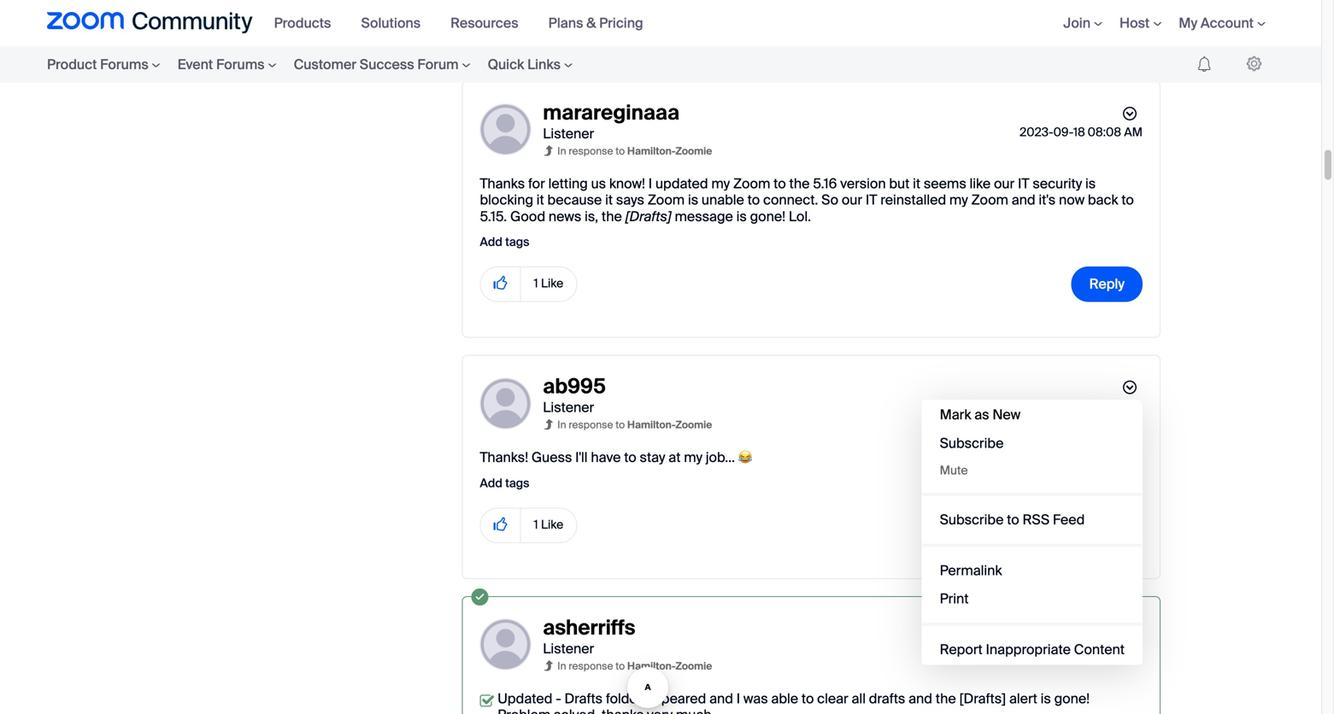 Task type: locate. For each thing, give the bounding box(es) containing it.
subscribe down mark as new
[[940, 435, 1004, 453]]

1 tags from the top
[[505, 234, 529, 250]]

my account
[[1179, 14, 1254, 32]]

1 forums from the left
[[100, 56, 148, 74]]

18 left 08:08
[[1073, 124, 1085, 140]]

in
[[557, 144, 566, 158], [557, 418, 566, 432], [557, 660, 566, 673]]

2 add tags button from the top
[[480, 475, 529, 491]]

connect.
[[763, 191, 818, 209]]

1 vertical spatial add
[[480, 475, 502, 491]]

like for ab995
[[541, 517, 563, 533]]

the inside the updated - drafts folder appeared and i was able to clear all drafts and the [drafts] alert is gone! problem solved, thanks very much
[[936, 690, 956, 708]]

listener for marareginaaa
[[543, 125, 594, 143]]

2 listener from the top
[[543, 399, 594, 417]]

am right 07:37
[[1124, 640, 1143, 655]]

0 vertical spatial the
[[789, 175, 810, 193]]

response up the drafts
[[569, 660, 613, 673]]

community.title image
[[47, 12, 253, 34]]

add tags button down 5.15.
[[480, 234, 529, 250]]

i inside the updated - drafts folder appeared and i was able to clear all drafts and the [drafts] alert is gone! problem solved, thanks very much
[[736, 690, 740, 708]]

report inappropriate content
[[940, 641, 1125, 659]]

1 vertical spatial hamilton-
[[627, 418, 676, 432]]

3 zoomie from the top
[[676, 660, 712, 673]]

18 for marareginaaa
[[1073, 124, 1085, 140]]

1 subscribe from the top
[[940, 435, 1004, 453]]

hamilton- for ab995
[[627, 418, 676, 432]]

0 vertical spatial add tags
[[480, 234, 529, 250]]

am
[[1124, 124, 1143, 140], [1124, 398, 1143, 414], [1124, 640, 1143, 655]]

reply link left my
[[1071, 0, 1143, 28]]

0 vertical spatial 1
[[572, 2, 577, 18]]

2 horizontal spatial and
[[1012, 191, 1035, 209]]

1 vertical spatial add tags button
[[480, 475, 529, 491]]

18 for asherriffs
[[1077, 640, 1089, 655]]

1 vertical spatial like
[[541, 276, 563, 292]]

1 horizontal spatial i
[[736, 690, 740, 708]]

hamilton- for marareginaaa
[[627, 144, 676, 158]]

2 vertical spatial zoomie
[[676, 660, 712, 673]]

1 vertical spatial 1 like
[[534, 276, 563, 292]]

our
[[994, 175, 1015, 193], [842, 191, 862, 209]]

response up us
[[569, 144, 613, 158]]

in up letting
[[557, 144, 566, 158]]

hamilton- inside asherriffs listener in response to hamilton-zoomie
[[627, 660, 676, 673]]

ab995 link
[[543, 374, 606, 400]]

lol.
[[789, 208, 811, 225]]

1 vertical spatial subscribe
[[940, 511, 1004, 529]]

listener
[[543, 125, 594, 143], [543, 399, 594, 417], [543, 640, 594, 658]]

forums down 'community.title' image at the left of page
[[100, 56, 148, 74]]

it left news
[[537, 191, 544, 209]]

2 tags from the top
[[505, 475, 529, 491]]

0 vertical spatial 1 like
[[572, 2, 602, 18]]

zoomie inside marareginaaa listener in response to hamilton-zoomie
[[676, 144, 712, 158]]

2 vertical spatial 1 like
[[534, 517, 563, 533]]

‎2023- down 'print' link on the right bottom of page
[[1024, 640, 1057, 655]]

0 vertical spatial subscribe
[[940, 435, 1004, 453]]

it right but
[[913, 175, 921, 193]]

09- for marareginaaa
[[1053, 124, 1073, 140]]

1 vertical spatial the
[[602, 208, 622, 225]]

to up folder
[[616, 660, 625, 673]]

gone! left lol.
[[750, 208, 785, 225]]

1 vertical spatial am
[[1124, 398, 1143, 414]]

0 vertical spatial 09-
[[1053, 124, 1073, 140]]

add
[[480, 234, 502, 250], [480, 475, 502, 491]]

2 vertical spatial in
[[557, 660, 566, 673]]

listener up i'll
[[543, 399, 594, 417]]

hamilton- up stay
[[627, 418, 676, 432]]

tags for marareginaaa
[[505, 234, 529, 250]]

2 forums from the left
[[216, 56, 265, 74]]

subscribe for subscribe
[[940, 435, 1004, 453]]

tags down the thanks!
[[505, 475, 529, 491]]

2 horizontal spatial my
[[949, 191, 968, 209]]

1 for ab995
[[534, 517, 538, 533]]

1 hamilton- from the top
[[627, 144, 676, 158]]

3 listener from the top
[[543, 640, 594, 658]]

1 vertical spatial 09-
[[1056, 398, 1076, 414]]

2 vertical spatial 09-
[[1057, 640, 1077, 655]]

‎2023- right new
[[1022, 398, 1056, 414]]

print
[[940, 590, 969, 608]]

event forums
[[178, 56, 265, 74]]

1 down guess
[[534, 517, 538, 533]]

and right the drafts on the bottom
[[909, 690, 932, 708]]

to left rss
[[1007, 511, 1019, 529]]

solutions link
[[361, 14, 433, 32]]

1 vertical spatial gone!
[[1054, 690, 1090, 708]]

marareginaaa
[[543, 100, 679, 126]]

in inside marareginaaa listener in response to hamilton-zoomie
[[557, 144, 566, 158]]

1 left &
[[572, 2, 577, 18]]

zoomie
[[676, 144, 712, 158], [676, 418, 712, 432], [676, 660, 712, 673]]

listener inside "ab995 listener in response to hamilton-zoomie"
[[543, 399, 594, 417]]

am right 08:08
[[1124, 124, 1143, 140]]

0 vertical spatial add
[[480, 234, 502, 250]]

zoomie inside asherriffs listener in response to hamilton-zoomie
[[676, 660, 712, 673]]

host link
[[1120, 14, 1162, 32]]

1 for marareginaaa
[[534, 276, 538, 292]]

it left it's
[[1018, 175, 1029, 193]]

‎2023-09-18 08:08 am
[[1020, 124, 1143, 140]]

zoom right "says" at the left of the page
[[648, 191, 685, 209]]

09-
[[1053, 124, 1073, 140], [1056, 398, 1076, 414], [1057, 640, 1077, 655]]

have
[[591, 449, 621, 467]]

i right know!
[[648, 175, 652, 193]]

good
[[510, 208, 545, 225]]

2 vertical spatial response
[[569, 660, 613, 673]]

listener up letting
[[543, 125, 594, 143]]

and left "was"
[[709, 690, 733, 708]]

2 vertical spatial 18
[[1077, 640, 1089, 655]]

0 vertical spatial add tags button
[[480, 234, 529, 250]]

0 vertical spatial hamilton-
[[627, 144, 676, 158]]

add tags down the thanks!
[[480, 475, 529, 491]]

zoomie up at
[[676, 418, 712, 432]]

my for to
[[711, 175, 730, 193]]

pricing
[[599, 14, 643, 32]]

‎2023-
[[1020, 124, 1053, 140], [1022, 398, 1056, 414], [1024, 640, 1057, 655]]

response inside asherriffs listener in response to hamilton-zoomie
[[569, 660, 613, 673]]

1 response from the top
[[569, 144, 613, 158]]

1 add tags from the top
[[480, 234, 529, 250]]

response for ab995
[[569, 418, 613, 432]]

1 vertical spatial reply
[[1089, 275, 1125, 293]]

it left "says" at the left of the page
[[605, 191, 613, 209]]

0 horizontal spatial and
[[709, 690, 733, 708]]

links
[[527, 56, 561, 74]]

add for marareginaaa
[[480, 234, 502, 250]]

the
[[789, 175, 810, 193], [602, 208, 622, 225], [936, 690, 956, 708]]

1 horizontal spatial forums
[[216, 56, 265, 74]]

hamilton- up know!
[[627, 144, 676, 158]]

1 down good
[[534, 276, 538, 292]]

18
[[1073, 124, 1085, 140], [1076, 398, 1088, 414], [1077, 640, 1089, 655]]

add down the thanks!
[[480, 475, 502, 491]]

[drafts] down know!
[[625, 208, 672, 225]]

terryturtle85 image
[[1247, 56, 1261, 71]]

response up i'll
[[569, 418, 613, 432]]

1 vertical spatial 1
[[534, 276, 538, 292]]

2 reply from the top
[[1089, 275, 1125, 293]]

2 vertical spatial am
[[1124, 640, 1143, 655]]

it's
[[1039, 191, 1056, 209]]

1 vertical spatial 18
[[1076, 398, 1088, 414]]

09- for asherriffs
[[1057, 640, 1077, 655]]

0 horizontal spatial [drafts]
[[625, 208, 672, 225]]

the left '5.16'
[[789, 175, 810, 193]]

0 vertical spatial i
[[648, 175, 652, 193]]

and left it's
[[1012, 191, 1035, 209]]

thanks!
[[480, 449, 528, 467]]

1 listener from the top
[[543, 125, 594, 143]]

report inappropriate content link
[[923, 636, 1142, 665]]

it left but
[[866, 191, 877, 209]]

1 add from the top
[[480, 234, 502, 250]]

reply for 2nd reply link from the bottom
[[1089, 1, 1125, 19]]

tags down good
[[505, 234, 529, 250]]

marareginaaa image
[[480, 104, 531, 155]]

listener for asherriffs
[[543, 640, 594, 658]]

response inside marareginaaa listener in response to hamilton-zoomie
[[569, 144, 613, 158]]

2 vertical spatial the
[[936, 690, 956, 708]]

to
[[616, 144, 625, 158], [774, 175, 786, 193], [748, 191, 760, 209], [1122, 191, 1134, 209], [616, 418, 625, 432], [624, 449, 637, 467], [1007, 511, 1019, 529], [616, 660, 625, 673], [802, 690, 814, 708]]

join link
[[1063, 14, 1103, 32]]

i
[[648, 175, 652, 193], [736, 690, 740, 708]]

2 response from the top
[[569, 418, 613, 432]]

stay
[[640, 449, 665, 467]]

gone! right alert
[[1054, 690, 1090, 708]]

0 horizontal spatial our
[[842, 191, 862, 209]]

2 vertical spatial listener
[[543, 640, 594, 658]]

in for asherriffs
[[557, 660, 566, 673]]

folder
[[606, 690, 642, 708]]

07:37
[[1092, 640, 1121, 655]]

seems
[[924, 175, 966, 193]]

clear
[[817, 690, 848, 708]]

thanks! guess i'll have to stay at my job... 😂
[[480, 449, 752, 467]]

1 reply from the top
[[1089, 1, 1125, 19]]

2 vertical spatial 1
[[534, 517, 538, 533]]

2 add tags from the top
[[480, 475, 529, 491]]

‎2023- up security
[[1020, 124, 1053, 140]]

resources link
[[451, 14, 531, 32]]

my right at
[[684, 449, 702, 467]]

08:08
[[1088, 124, 1121, 140]]

3 response from the top
[[569, 660, 613, 673]]

list item
[[923, 458, 1142, 484]]

2 horizontal spatial the
[[936, 690, 956, 708]]

1 horizontal spatial the
[[789, 175, 810, 193]]

am right '07:43'
[[1124, 398, 1143, 414]]

reply for second reply link from the top
[[1089, 275, 1125, 293]]

ab995 image
[[480, 378, 531, 429]]

hamilton- for asherriffs
[[627, 660, 676, 673]]

reply down back
[[1089, 275, 1125, 293]]

hamilton-
[[627, 144, 676, 158], [627, 418, 676, 432], [627, 660, 676, 673]]

0 vertical spatial listener
[[543, 125, 594, 143]]

18 left '07:43'
[[1076, 398, 1088, 414]]

to left '5.16'
[[774, 175, 786, 193]]

0 vertical spatial response
[[569, 144, 613, 158]]

2 horizontal spatial zoom
[[971, 191, 1008, 209]]

plans & pricing
[[548, 14, 643, 32]]

5.16
[[813, 175, 837, 193]]

my up [drafts] message is gone! lol.
[[711, 175, 730, 193]]

updated - drafts folder appeared and i was able to clear all drafts and the [drafts] alert is gone! problem solved, thanks very much
[[498, 690, 1090, 714]]

0 horizontal spatial i
[[648, 175, 652, 193]]

0 horizontal spatial forums
[[100, 56, 148, 74]]

18 left 07:37
[[1077, 640, 1089, 655]]

gone! inside the updated - drafts folder appeared and i was able to clear all drafts and the [drafts] alert is gone! problem solved, thanks very much
[[1054, 690, 1090, 708]]

2 vertical spatial hamilton-
[[627, 660, 676, 673]]

1 am from the top
[[1124, 124, 1143, 140]]

2 add from the top
[[480, 475, 502, 491]]

our right like
[[994, 175, 1015, 193]]

to up "thanks! guess i'll have to stay at my job... 😂" at bottom
[[616, 418, 625, 432]]

0 horizontal spatial my
[[684, 449, 702, 467]]

0 vertical spatial gone!
[[750, 208, 785, 225]]

menu bar containing product forums
[[13, 46, 615, 83]]

0 vertical spatial ‎2023-
[[1020, 124, 1053, 140]]

reply link down back
[[1071, 267, 1143, 302]]

zoomie inside "ab995 listener in response to hamilton-zoomie"
[[676, 418, 712, 432]]

1 vertical spatial ‎2023-
[[1022, 398, 1056, 414]]

3 hamilton- from the top
[[627, 660, 676, 673]]

0 vertical spatial am
[[1124, 124, 1143, 140]]

1 vertical spatial response
[[569, 418, 613, 432]]

like for marareginaaa
[[541, 276, 563, 292]]

2 vertical spatial like
[[541, 517, 563, 533]]

list item inside "dropdown menu items" list
[[923, 458, 1142, 484]]

job...
[[706, 449, 735, 467]]

us
[[591, 175, 606, 193]]

now
[[1059, 191, 1085, 209]]

[drafts] left alert
[[959, 690, 1006, 708]]

0 vertical spatial 18
[[1073, 124, 1085, 140]]

‎2023- for marareginaaa
[[1020, 124, 1053, 140]]

add tags
[[480, 234, 529, 250], [480, 475, 529, 491]]

subscribe up the permalink
[[940, 511, 1004, 529]]

alert
[[1009, 690, 1037, 708]]

add tags for ab995
[[480, 475, 529, 491]]

‎2023- for ab995
[[1022, 398, 1056, 414]]

and
[[1012, 191, 1035, 209], [709, 690, 733, 708], [909, 690, 932, 708]]

new
[[993, 406, 1021, 424]]

hamilton- up appeared
[[627, 660, 676, 673]]

for
[[528, 175, 545, 193]]

2 hamilton- from the top
[[627, 418, 676, 432]]

1 vertical spatial tags
[[505, 475, 529, 491]]

my left like
[[949, 191, 968, 209]]

response for asherriffs
[[569, 660, 613, 673]]

0 vertical spatial tags
[[505, 234, 529, 250]]

in up the -
[[557, 660, 566, 673]]

2 vertical spatial ‎2023-
[[1024, 640, 1057, 655]]

print link
[[923, 585, 1142, 614]]

1 horizontal spatial zoom
[[733, 175, 770, 193]]

the down 'report'
[[936, 690, 956, 708]]

in inside asherriffs listener in response to hamilton-zoomie
[[557, 660, 566, 673]]

0 vertical spatial in
[[557, 144, 566, 158]]

reply
[[1089, 1, 1125, 19], [1089, 275, 1125, 293]]

1 add tags button from the top
[[480, 234, 529, 250]]

1 vertical spatial [drafts]
[[959, 690, 1006, 708]]

appeared
[[645, 690, 706, 708]]

1 horizontal spatial and
[[909, 690, 932, 708]]

2 am from the top
[[1124, 398, 1143, 414]]

0 vertical spatial reply
[[1089, 1, 1125, 19]]

zoomie up "updated"
[[676, 144, 712, 158]]

account
[[1201, 14, 1254, 32]]

our right so
[[842, 191, 862, 209]]

listener for ab995
[[543, 399, 594, 417]]

in inside "ab995 listener in response to hamilton-zoomie"
[[557, 418, 566, 432]]

asherriffs image
[[480, 619, 531, 671]]

to inside the updated - drafts folder appeared and i was able to clear all drafts and the [drafts] alert is gone! problem solved, thanks very much
[[802, 690, 814, 708]]

listener inside marareginaaa listener in response to hamilton-zoomie
[[543, 125, 594, 143]]

zoom right seems
[[971, 191, 1008, 209]]

1 in from the top
[[557, 144, 566, 158]]

reply left my
[[1089, 1, 1125, 19]]

2 subscribe from the top
[[940, 511, 1004, 529]]

to right able
[[802, 690, 814, 708]]

0 vertical spatial zoomie
[[676, 144, 712, 158]]

[drafts]
[[625, 208, 672, 225], [959, 690, 1006, 708]]

i left "was"
[[736, 690, 740, 708]]

forums right event
[[216, 56, 265, 74]]

the right the is,
[[602, 208, 622, 225]]

my
[[711, 175, 730, 193], [949, 191, 968, 209], [684, 449, 702, 467]]

listener up the -
[[543, 640, 594, 658]]

event
[[178, 56, 213, 74]]

zoom
[[733, 175, 770, 193], [648, 191, 685, 209], [971, 191, 1008, 209]]

guess
[[532, 449, 572, 467]]

zoomie up appeared
[[676, 660, 712, 673]]

is right now
[[1085, 175, 1096, 193]]

add tags button down the thanks!
[[480, 475, 529, 491]]

zoom up [drafts] message is gone! lol.
[[733, 175, 770, 193]]

in up guess
[[557, 418, 566, 432]]

1 horizontal spatial my
[[711, 175, 730, 193]]

1 vertical spatial i
[[736, 690, 740, 708]]

success
[[360, 56, 414, 74]]

1 horizontal spatial [drafts]
[[959, 690, 1006, 708]]

is right alert
[[1041, 690, 1051, 708]]

add tags button
[[480, 234, 529, 250], [480, 475, 529, 491]]

add tags down 5.15.
[[480, 234, 529, 250]]

response inside "ab995 listener in response to hamilton-zoomie"
[[569, 418, 613, 432]]

listener inside asherriffs listener in response to hamilton-zoomie
[[543, 640, 594, 658]]

menu bar
[[266, 0, 665, 46], [1038, 0, 1274, 46], [13, 46, 615, 83]]

host
[[1120, 14, 1150, 32]]

hamilton- inside marareginaaa listener in response to hamilton-zoomie
[[627, 144, 676, 158]]

1 vertical spatial listener
[[543, 399, 594, 417]]

1 vertical spatial in
[[557, 418, 566, 432]]

unable
[[702, 191, 744, 209]]

1 vertical spatial add tags
[[480, 475, 529, 491]]

to up know!
[[616, 144, 625, 158]]

tags
[[505, 234, 529, 250], [505, 475, 529, 491]]

‎2023-09-18 07:43 am
[[1022, 398, 1143, 414]]

was
[[743, 690, 768, 708]]

drafts
[[564, 690, 603, 708]]

to inside marareginaaa listener in response to hamilton-zoomie
[[616, 144, 625, 158]]

2 in from the top
[[557, 418, 566, 432]]

gone!
[[750, 208, 785, 225], [1054, 690, 1090, 708]]

1 horizontal spatial gone!
[[1054, 690, 1090, 708]]

2 zoomie from the top
[[676, 418, 712, 432]]

1 zoomie from the top
[[676, 144, 712, 158]]

1
[[572, 2, 577, 18], [534, 276, 538, 292], [534, 517, 538, 533]]

is left unable
[[688, 191, 698, 209]]

add down 5.15.
[[480, 234, 502, 250]]

hamilton- inside "ab995 listener in response to hamilton-zoomie"
[[627, 418, 676, 432]]

1 vertical spatial reply link
[[1071, 267, 1143, 302]]

0 vertical spatial reply link
[[1071, 0, 1143, 28]]

add tags for marareginaaa
[[480, 234, 529, 250]]

3 in from the top
[[557, 660, 566, 673]]

1 vertical spatial zoomie
[[676, 418, 712, 432]]

subscribe
[[940, 435, 1004, 453], [940, 511, 1004, 529]]

3 am from the top
[[1124, 640, 1143, 655]]



Task type: describe. For each thing, give the bounding box(es) containing it.
but
[[889, 175, 910, 193]]

[drafts] message is gone! lol.
[[625, 208, 811, 225]]

subscribe to rss feed link
[[923, 506, 1142, 534]]

all
[[852, 690, 866, 708]]

0 horizontal spatial gone!
[[750, 208, 785, 225]]

know!
[[609, 175, 645, 193]]

5.15.
[[480, 208, 507, 225]]

am for ab995
[[1124, 398, 1143, 414]]

‎2023- for asherriffs
[[1024, 640, 1057, 655]]

in for marareginaaa
[[557, 144, 566, 158]]

0 horizontal spatial it
[[537, 191, 544, 209]]

am for asherriffs
[[1124, 640, 1143, 655]]

18 for ab995
[[1076, 398, 1088, 414]]

0 horizontal spatial it
[[866, 191, 877, 209]]

09- for ab995
[[1056, 398, 1076, 414]]

news
[[549, 208, 581, 225]]

0 vertical spatial like
[[579, 2, 602, 18]]

because
[[547, 191, 602, 209]]

&
[[586, 14, 596, 32]]

2 reply link from the top
[[1071, 267, 1143, 302]]

ab995 listener in response to hamilton-zoomie
[[543, 374, 712, 432]]

menu bar containing join
[[1038, 0, 1274, 46]]

subscribe to rss feed
[[940, 511, 1085, 529]]

2 horizontal spatial it
[[913, 175, 921, 193]]

join
[[1063, 14, 1091, 32]]

zoomie for asherriffs
[[676, 660, 712, 673]]

plans & pricing link
[[548, 14, 656, 32]]

permalink
[[940, 562, 1002, 580]]

quick links link
[[479, 46, 581, 83]]

at
[[669, 449, 681, 467]]

am for marareginaaa
[[1124, 124, 1143, 140]]

tags for ab995
[[505, 475, 529, 491]]

add tags button for marareginaaa
[[480, 234, 529, 250]]

1 reply link from the top
[[1071, 0, 1143, 28]]

and inside thanks for letting us know! i updated my zoom to the 5.16 version but it seems like our it security is blocking it because it says zoom is unable to connect. so our it reinstalled my zoom and it's now back to 5.15. good news is, the
[[1012, 191, 1035, 209]]

to inside "dropdown menu items" list
[[1007, 511, 1019, 529]]

is,
[[585, 208, 598, 225]]

problem
[[498, 706, 551, 714]]

is inside the updated - drafts folder appeared and i was able to clear all drafts and the [drafts] alert is gone! problem solved, thanks very much
[[1041, 690, 1051, 708]]

quick links
[[488, 56, 561, 74]]

my
[[1179, 14, 1197, 32]]

asherriffs link
[[543, 615, 635, 641]]

reinstalled
[[880, 191, 946, 209]]

solutions
[[361, 14, 421, 32]]

07:43
[[1090, 398, 1121, 414]]

permalink link
[[923, 557, 1142, 585]]

inappropriate
[[986, 641, 1071, 659]]

forum
[[417, 56, 459, 74]]

-
[[556, 690, 561, 708]]

zoomie for marareginaaa
[[676, 144, 712, 158]]

i inside thanks for letting us know! i updated my zoom to the 5.16 version but it seems like our it security is blocking it because it says zoom is unable to connect. so our it reinstalled my zoom and it's now back to 5.15. good news is, the
[[648, 175, 652, 193]]

letting
[[548, 175, 588, 193]]

my for 😂
[[684, 449, 702, 467]]

zoomie for ab995
[[676, 418, 712, 432]]

message
[[675, 208, 733, 225]]

much
[[676, 706, 712, 714]]

1 horizontal spatial it
[[605, 191, 613, 209]]

drafts
[[869, 690, 905, 708]]

as
[[974, 406, 989, 424]]

add tags button for ab995
[[480, 475, 529, 491]]

menu bar containing products
[[266, 0, 665, 46]]

content
[[1074, 641, 1125, 659]]

0 horizontal spatial zoom
[[648, 191, 685, 209]]

0 horizontal spatial the
[[602, 208, 622, 225]]

1 like for marareginaaa
[[534, 276, 563, 292]]

i'll
[[575, 449, 588, 467]]

customer success forum link
[[285, 46, 479, 83]]

mark
[[940, 406, 971, 424]]

subscribe link
[[923, 429, 1142, 458]]

my account link
[[1179, 14, 1266, 32]]

forums for event forums
[[216, 56, 265, 74]]

[drafts] inside the updated - drafts folder appeared and i was able to clear all drafts and the [drafts] alert is gone! problem solved, thanks very much
[[959, 690, 1006, 708]]

dropdown menu items list
[[922, 400, 1143, 665]]

version
[[840, 175, 886, 193]]

says
[[616, 191, 644, 209]]

thanks
[[480, 175, 525, 193]]

back
[[1088, 191, 1118, 209]]

mark as new link
[[923, 401, 1142, 429]]

0 vertical spatial [drafts]
[[625, 208, 672, 225]]

forums for product forums
[[100, 56, 148, 74]]

‎2023-09-18 07:37 am
[[1024, 640, 1143, 655]]

updated
[[498, 690, 552, 708]]

security
[[1033, 175, 1082, 193]]

mark as new
[[940, 406, 1021, 424]]

1 like for ab995
[[534, 517, 563, 533]]

products link
[[274, 14, 344, 32]]

to right unable
[[748, 191, 760, 209]]

product
[[47, 56, 97, 74]]

marareginaaa listener in response to hamilton-zoomie
[[543, 100, 712, 158]]

updated
[[655, 175, 708, 193]]

to right back
[[1122, 191, 1134, 209]]

subscribe for subscribe to rss feed
[[940, 511, 1004, 529]]

in for ab995
[[557, 418, 566, 432]]

customer
[[294, 56, 356, 74]]

to inside asherriffs listener in response to hamilton-zoomie
[[616, 660, 625, 673]]

is right message
[[736, 208, 747, 225]]

asherriffs
[[543, 615, 635, 641]]

report
[[940, 641, 983, 659]]

asherriffs listener in response to hamilton-zoomie
[[543, 615, 712, 673]]

to inside "ab995 listener in response to hamilton-zoomie"
[[616, 418, 625, 432]]

blocking
[[480, 191, 533, 209]]

product forums
[[47, 56, 148, 74]]

response for marareginaaa
[[569, 144, 613, 158]]

feed
[[1053, 511, 1085, 529]]

customer success forum
[[294, 56, 459, 74]]

add for ab995
[[480, 475, 502, 491]]

so
[[821, 191, 838, 209]]

thanks for letting us know! i updated my zoom to the 5.16 version but it seems like our it security is blocking it because it says zoom is unable to connect. so our it reinstalled my zoom and it's now back to 5.15. good news is, the
[[480, 175, 1134, 225]]

1 horizontal spatial it
[[1018, 175, 1029, 193]]

😂
[[738, 449, 752, 467]]

products
[[274, 14, 331, 32]]

1 horizontal spatial our
[[994, 175, 1015, 193]]

to left stay
[[624, 449, 637, 467]]

thanks
[[602, 706, 644, 714]]

event forums link
[[169, 46, 285, 83]]

rss
[[1023, 511, 1050, 529]]

resources
[[451, 14, 518, 32]]



Task type: vqa. For each thing, say whether or not it's contained in the screenshot.
look
no



